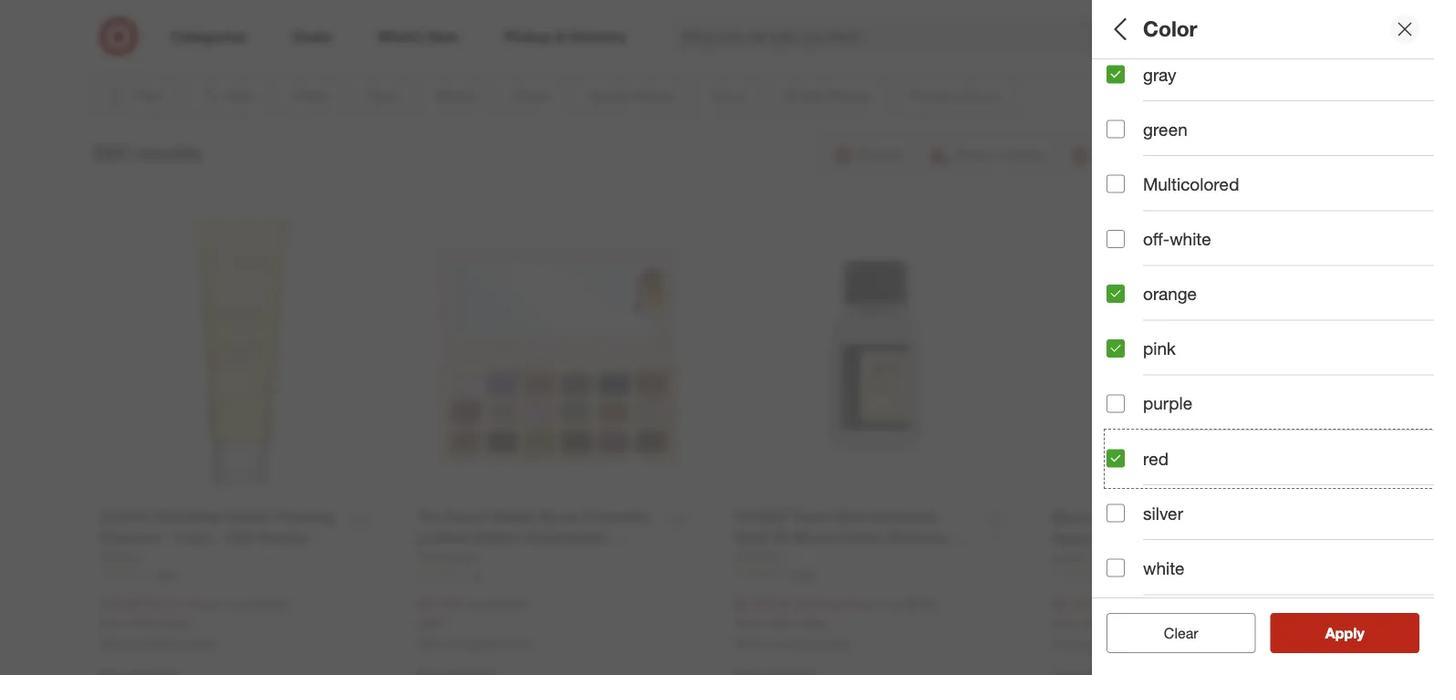 Task type: describe. For each thing, give the bounding box(es) containing it.
anastasia
[[1107, 223, 1162, 239]]

deals button
[[1107, 59, 1434, 123]]

$8.40
[[1102, 595, 1138, 613]]

apply
[[1326, 624, 1365, 642]]

clear all
[[1155, 624, 1208, 642]]

search
[[1112, 29, 1156, 47]]

color for color
[[1143, 16, 1198, 42]]

orange;
[[1357, 287, 1400, 303]]

shade
[[1107, 461, 1158, 482]]

clear all button
[[1107, 613, 1256, 653]]

b
[[1429, 223, 1434, 239]]

$8.50
[[905, 596, 936, 612]]

online inside $5.95 ( $5.89 /fluid ounce ) reg $8.50 sale ends today when purchased online
[[822, 637, 851, 650]]

purple
[[1143, 393, 1193, 414]]

/ounce
[[182, 596, 221, 612]]

ends inside $3.50 - $8.40 sale ends today when purchased online
[[1081, 616, 1109, 632]]

blue;
[[1184, 287, 1212, 303]]

$24.00
[[100, 595, 144, 612]]

rating
[[1160, 334, 1214, 355]]

all filters
[[1107, 16, 1194, 42]]

clear for clear
[[1164, 624, 1199, 642]]

What can we help you find? suggestions appear below search field
[[671, 16, 1125, 57]]

guest rating
[[1107, 334, 1214, 355]]

shade range
[[1107, 461, 1217, 482]]

all filters dialog
[[1092, 0, 1434, 675]]

ounce
[[841, 596, 876, 612]]

today inside $24.00 ( $5.71 /ounce ) reg $30.00 sale ends today when purchased online
[[160, 615, 192, 631]]

$27.00
[[417, 595, 461, 612]]

off-white
[[1143, 229, 1211, 250]]

today inside $5.95 ( $5.89 /fluid ounce ) reg $8.50 sale ends today when purchased online
[[795, 615, 827, 631]]

clear;
[[1322, 287, 1353, 303]]

health facts
[[1107, 589, 1210, 610]]

filters
[[1138, 16, 1194, 42]]

$5.95 ( $5.89 /fluid ounce ) reg $8.50 sale ends today when purchased online
[[735, 595, 936, 650]]

Multicolored checkbox
[[1107, 175, 1125, 194]]

-
[[1092, 595, 1098, 613]]

off-white checkbox
[[1107, 230, 1125, 248]]

product form button
[[1107, 506, 1434, 570]]

reg inside "$27.00 reg $54.00 sale when purchased online"
[[465, 596, 483, 612]]

when inside "$27.00 reg $54.00 sale when purchased online"
[[417, 637, 446, 650]]

today inside $3.50 - $8.40 sale ends today when purchased online
[[1113, 616, 1145, 632]]

multicolored
[[1143, 174, 1239, 195]]

facts
[[1165, 589, 1210, 610]]

online inside $24.00 ( $5.71 /ounce ) reg $30.00 sale ends today when purchased online
[[187, 637, 216, 650]]

when inside $3.50 - $8.40 sale ends today when purchased online
[[1052, 638, 1081, 651]]

all
[[1107, 16, 1132, 42]]

1802;
[[1393, 223, 1425, 239]]

( for $5.95
[[774, 596, 778, 612]]

red
[[1143, 448, 1169, 469]]

online inside "$27.00 reg $54.00 sale when purchased online"
[[504, 637, 533, 650]]

see results button
[[1271, 613, 1420, 653]]

pink
[[1143, 339, 1176, 360]]

black;
[[1146, 287, 1180, 303]]

) inside $5.95 ( $5.89 /fluid ounce ) reg $8.50 sale ends today when purchased online
[[876, 596, 880, 612]]

advertisement region
[[170, 0, 1265, 43]]

shade range button
[[1107, 443, 1434, 506]]

color for color beige; black; blue; brown; gold; gray; clear; orange; pink; 
[[1107, 263, 1152, 284]]

silver
[[1143, 503, 1183, 524]]

sale inside $3.50 - $8.40 sale ends today when purchased online
[[1052, 616, 1077, 632]]

when inside $24.00 ( $5.71 /ounce ) reg $30.00 sale ends today when purchased online
[[100, 637, 128, 650]]

purple checkbox
[[1107, 395, 1125, 413]]

health
[[1107, 589, 1160, 610]]

gray
[[1143, 64, 1177, 85]]

ends inside $24.00 ( $5.71 /ounce ) reg $30.00 sale ends today when purchased online
[[128, 615, 157, 631]]

$5.71
[[151, 596, 182, 612]]

guest rating button
[[1107, 315, 1434, 379]]

reg inside $5.95 ( $5.89 /fluid ounce ) reg $8.50 sale ends today when purchased online
[[883, 596, 902, 612]]

orange
[[1143, 284, 1197, 305]]

gray checkbox
[[1107, 66, 1125, 84]]



Task type: vqa. For each thing, say whether or not it's contained in the screenshot.
Advertisement region
yes



Task type: locate. For each thing, give the bounding box(es) containing it.
results inside see results button
[[1337, 624, 1384, 642]]

1 horizontal spatial today
[[795, 615, 827, 631]]

sale down $27.00
[[417, 615, 442, 631]]

white checkbox
[[1107, 559, 1125, 578]]

ends down $24.00
[[128, 615, 157, 631]]

green checkbox
[[1107, 120, 1125, 139]]

when inside $5.95 ( $5.89 /fluid ounce ) reg $8.50 sale ends today when purchased online
[[735, 637, 763, 650]]

online
[[187, 637, 216, 650], [504, 637, 533, 650], [822, 637, 851, 650], [1139, 638, 1168, 651]]

health facts button
[[1107, 570, 1434, 634]]

sale down $5.95
[[735, 615, 760, 631]]

all
[[1193, 624, 1208, 642]]

0 horizontal spatial (
[[147, 596, 151, 612]]

price
[[1107, 397, 1150, 418]]

pink checkbox
[[1107, 340, 1125, 358]]

( inside $5.95 ( $5.89 /fluid ounce ) reg $8.50 sale ends today when purchased online
[[774, 596, 778, 612]]

purchased down $5.89
[[766, 637, 819, 650]]

2 horizontal spatial ends
[[1081, 616, 1109, 632]]

results
[[134, 140, 202, 166], [1337, 624, 1384, 642]]

ends down the -
[[1081, 616, 1109, 632]]

online inside $3.50 - $8.40 sale ends today when purchased online
[[1139, 638, 1168, 651]]

) inside $24.00 ( $5.71 /ounce ) reg $30.00 sale ends today when purchased online
[[221, 596, 225, 612]]

purchased inside $3.50 - $8.40 sale ends today when purchased online
[[1084, 638, 1136, 651]]

search button
[[1112, 16, 1156, 60]]

pink;
[[1403, 287, 1431, 303]]

2 clear from the left
[[1164, 624, 1199, 642]]

green
[[1143, 119, 1188, 140]]

clear
[[1155, 624, 1189, 642], [1164, 624, 1199, 642]]

1 clear from the left
[[1155, 624, 1189, 642]]

form
[[1177, 525, 1220, 546]]

when down $3.50
[[1052, 638, 1081, 651]]

1 horizontal spatial reg
[[465, 596, 483, 612]]

when down $27.00
[[417, 637, 446, 650]]

clear button
[[1107, 613, 1256, 653]]

9227 link
[[1052, 567, 1334, 583]]

purchased inside $5.95 ( $5.89 /fluid ounce ) reg $8.50 sale ends today when purchased online
[[766, 637, 819, 650]]

1 vertical spatial white
[[1143, 558, 1185, 579]]

ends inside $5.95 ( $5.89 /fluid ounce ) reg $8.50 sale ends today when purchased online
[[763, 615, 792, 631]]

orange checkbox
[[1107, 285, 1125, 303]]

clear for clear all
[[1155, 624, 1189, 642]]

$3.50
[[1052, 595, 1088, 613]]

results for 584 results
[[134, 140, 202, 166]]

1 ( from the left
[[147, 596, 151, 612]]

beekman
[[1335, 223, 1390, 239]]

) down 865 link
[[221, 596, 225, 612]]

2 horizontal spatial reg
[[883, 596, 902, 612]]

type button
[[1107, 123, 1434, 187]]

when
[[100, 637, 128, 650], [417, 637, 446, 650], [735, 637, 763, 650], [1052, 638, 1081, 651]]

color inside dialog
[[1143, 16, 1198, 42]]

865 link
[[100, 567, 381, 582]]

$24.00 ( $5.71 /ounce ) reg $30.00 sale ends today when purchased online
[[100, 595, 289, 650]]

type
[[1107, 142, 1145, 163]]

1997 link
[[735, 567, 1016, 582]]

reg down 865 link
[[228, 596, 247, 612]]

1 ) from the left
[[221, 596, 225, 612]]

584
[[93, 140, 128, 166]]

hills;
[[1212, 223, 1240, 239]]

silver checkbox
[[1107, 505, 1125, 523]]

purchased inside "$27.00 reg $54.00 sale when purchased online"
[[449, 637, 501, 650]]

$3.50 - $8.40 sale ends today when purchased online
[[1052, 595, 1168, 651]]

range
[[1163, 461, 1217, 482]]

beige;
[[1107, 287, 1142, 303]]

results right 584
[[134, 140, 202, 166]]

0 vertical spatial color
[[1143, 16, 1198, 42]]

purchased inside $24.00 ( $5.71 /ounce ) reg $30.00 sale ends today when purchased online
[[131, 637, 183, 650]]

sale inside $24.00 ( $5.71 /ounce ) reg $30.00 sale ends today when purchased online
[[100, 615, 125, 631]]

$27.00 reg $54.00 sale when purchased online
[[417, 595, 533, 650]]

2 ) from the left
[[876, 596, 880, 612]]

brand anastasia beverly hills; beautyblender; beekman 1802; b
[[1107, 199, 1434, 239]]

purchased down $5.71
[[131, 637, 183, 650]]

brown;
[[1215, 287, 1254, 303]]

gold;
[[1258, 287, 1287, 303]]

sale inside "$27.00 reg $54.00 sale when purchased online"
[[417, 615, 442, 631]]

clear inside clear button
[[1164, 624, 1199, 642]]

color dialog
[[1092, 0, 1434, 675]]

red checkbox
[[1107, 450, 1125, 468]]

ends
[[128, 615, 157, 631], [763, 615, 792, 631], [1081, 616, 1109, 632]]

results for see results
[[1337, 624, 1384, 642]]

865
[[156, 567, 175, 581]]

gray;
[[1290, 287, 1318, 303]]

apply button
[[1271, 613, 1420, 653]]

2 horizontal spatial today
[[1113, 616, 1145, 632]]

beverly
[[1166, 223, 1208, 239]]

today down $8.40
[[1113, 616, 1145, 632]]

2 ( from the left
[[774, 596, 778, 612]]

brand
[[1107, 199, 1157, 220]]

product
[[1107, 525, 1172, 546]]

sale
[[100, 615, 125, 631], [417, 615, 442, 631], [735, 615, 760, 631], [1052, 616, 1077, 632]]

clear left all
[[1155, 624, 1189, 642]]

color up gray
[[1143, 16, 1198, 42]]

guest
[[1107, 334, 1155, 355]]

white left hills;
[[1170, 229, 1211, 250]]

$30.00
[[251, 596, 289, 612]]

ends down $5.89
[[763, 615, 792, 631]]

beautyblender;
[[1243, 223, 1332, 239]]

$5.95
[[735, 595, 771, 612]]

purchased down $8.40
[[1084, 638, 1136, 651]]

reg left $8.50
[[883, 596, 902, 612]]

( for $24.00
[[147, 596, 151, 612]]

1 reg from the left
[[228, 596, 247, 612]]

see
[[1306, 624, 1333, 642]]

results right see
[[1337, 624, 1384, 642]]

today
[[160, 615, 192, 631], [795, 615, 827, 631], [1113, 616, 1145, 632]]

off-
[[1143, 229, 1170, 250]]

deals
[[1107, 78, 1153, 99]]

online down /ounce on the bottom
[[187, 637, 216, 650]]

( inside $24.00 ( $5.71 /ounce ) reg $30.00 sale ends today when purchased online
[[147, 596, 151, 612]]

1997
[[792, 567, 816, 581]]

white up health facts
[[1143, 558, 1185, 579]]

0 horizontal spatial )
[[221, 596, 225, 612]]

color up beige;
[[1107, 263, 1152, 284]]

( right $5.95
[[774, 596, 778, 612]]

product form
[[1107, 525, 1220, 546]]

reg down 6 at left
[[465, 596, 483, 612]]

clear down facts
[[1164, 624, 1199, 642]]

1 vertical spatial color
[[1107, 263, 1152, 284]]

when down $5.95
[[735, 637, 763, 650]]

0 vertical spatial white
[[1170, 229, 1211, 250]]

today down /fluid
[[795, 615, 827, 631]]

reg
[[228, 596, 247, 612], [465, 596, 483, 612], [883, 596, 902, 612]]

1 horizontal spatial ends
[[763, 615, 792, 631]]

$54.00
[[487, 596, 525, 612]]

0 horizontal spatial ends
[[128, 615, 157, 631]]

see results
[[1306, 624, 1384, 642]]

2 reg from the left
[[465, 596, 483, 612]]

0 horizontal spatial today
[[160, 615, 192, 631]]

( right $24.00
[[147, 596, 151, 612]]

online down health facts
[[1139, 638, 1168, 651]]

sale down $3.50
[[1052, 616, 1077, 632]]

color inside color beige; black; blue; brown; gold; gray; clear; orange; pink;
[[1107, 263, 1152, 284]]

1 horizontal spatial )
[[876, 596, 880, 612]]

3 reg from the left
[[883, 596, 902, 612]]

0 horizontal spatial results
[[134, 140, 202, 166]]

sale inside $5.95 ( $5.89 /fluid ounce ) reg $8.50 sale ends today when purchased online
[[735, 615, 760, 631]]

sale down $24.00
[[100, 615, 125, 631]]

clear inside clear all button
[[1155, 624, 1189, 642]]

today down $5.71
[[160, 615, 192, 631]]

reg inside $24.00 ( $5.71 /ounce ) reg $30.00 sale ends today when purchased online
[[228, 596, 247, 612]]

(
[[147, 596, 151, 612], [774, 596, 778, 612]]

online down /fluid
[[822, 637, 851, 650]]

purchased
[[131, 637, 183, 650], [449, 637, 501, 650], [766, 637, 819, 650], [1084, 638, 1136, 651]]

6 link
[[417, 567, 698, 582]]

) down '1997' link
[[876, 596, 880, 612]]

584 results
[[93, 140, 202, 166]]

)
[[221, 596, 225, 612], [876, 596, 880, 612]]

1 horizontal spatial (
[[774, 596, 778, 612]]

0 horizontal spatial reg
[[228, 596, 247, 612]]

/fluid
[[809, 596, 837, 612]]

6
[[474, 567, 480, 581]]

price button
[[1107, 379, 1434, 443]]

1 vertical spatial results
[[1337, 624, 1384, 642]]

1 horizontal spatial results
[[1337, 624, 1384, 642]]

$5.89
[[778, 596, 809, 612]]

when down $24.00
[[100, 637, 128, 650]]

9227
[[1109, 568, 1133, 582]]

color beige; black; blue; brown; gold; gray; clear; orange; pink; 
[[1107, 263, 1434, 303]]

online down the $54.00
[[504, 637, 533, 650]]

purchased down the $54.00
[[449, 637, 501, 650]]

0 vertical spatial results
[[134, 140, 202, 166]]



